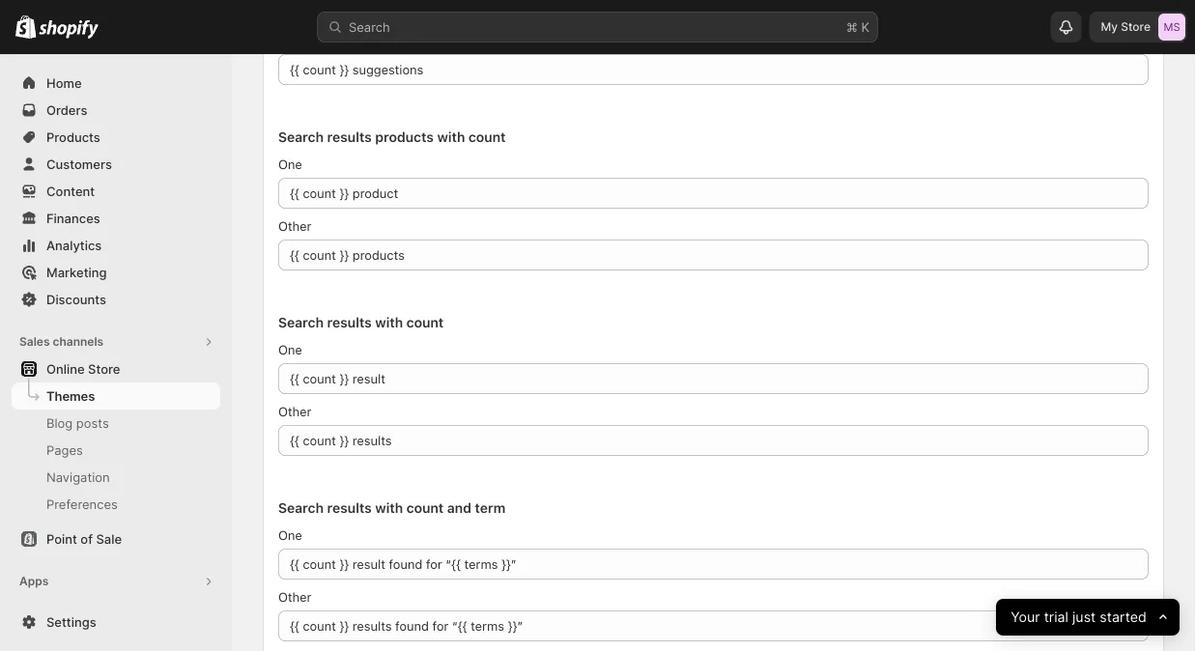 Task type: describe. For each thing, give the bounding box(es) containing it.
1 horizontal spatial online
[[271, 23, 308, 38]]

sales channels
[[19, 335, 104, 349]]

posts
[[76, 416, 109, 431]]

apps button
[[12, 568, 220, 595]]

settings link
[[12, 609, 220, 636]]

products link
[[12, 124, 220, 151]]

my
[[1101, 20, 1118, 34]]

analytics link
[[12, 232, 220, 259]]

point of sale
[[46, 532, 122, 547]]

point of sale button
[[0, 526, 232, 553]]

started
[[1100, 609, 1147, 626]]

your trial just started button
[[996, 599, 1180, 636]]

preferences link
[[12, 491, 220, 518]]

customers link
[[12, 151, 220, 178]]

your trial just started
[[1011, 609, 1147, 626]]

sales channels button
[[12, 329, 220, 356]]

k
[[862, 19, 870, 34]]

0 horizontal spatial online store
[[46, 361, 120, 376]]

⌘
[[847, 19, 858, 34]]

sales
[[19, 335, 50, 349]]

trial
[[1044, 609, 1069, 626]]

your
[[1011, 609, 1040, 626]]

marketing
[[46, 265, 107, 280]]

add apps
[[46, 601, 104, 616]]

products
[[46, 130, 100, 144]]

navigation link
[[12, 464, 220, 491]]

home
[[46, 75, 82, 90]]

apps
[[19, 575, 49, 589]]

content link
[[12, 178, 220, 205]]

home link
[[12, 70, 220, 97]]

orders
[[46, 102, 87, 117]]

0 horizontal spatial store
[[88, 361, 120, 376]]

blog
[[46, 416, 73, 431]]

apps
[[74, 601, 104, 616]]

0 horizontal spatial shopify image
[[15, 15, 36, 38]]

pages link
[[12, 437, 220, 464]]

finances link
[[12, 205, 220, 232]]

add apps button
[[12, 595, 220, 622]]

discounts link
[[12, 286, 220, 313]]

themes
[[46, 389, 95, 403]]

orders link
[[12, 97, 220, 124]]

channels
[[53, 335, 104, 349]]

pages
[[46, 443, 83, 458]]

themes link
[[12, 383, 220, 410]]

just
[[1073, 609, 1096, 626]]



Task type: locate. For each thing, give the bounding box(es) containing it.
sale
[[96, 532, 122, 547]]

0 vertical spatial online
[[271, 23, 308, 38]]

discounts
[[46, 292, 106, 307]]

store
[[1121, 20, 1151, 34], [312, 23, 343, 38], [88, 361, 120, 376]]

online left search
[[271, 23, 308, 38]]

add
[[46, 601, 71, 616]]

preferences
[[46, 497, 118, 512]]

1 vertical spatial online store link
[[12, 356, 220, 383]]

1 horizontal spatial store
[[312, 23, 343, 38]]

online store link left search
[[271, 21, 343, 41]]

blog posts link
[[12, 410, 220, 437]]

navigation
[[46, 470, 110, 485]]

analytics
[[46, 238, 102, 253]]

online store down "channels" at bottom left
[[46, 361, 120, 376]]

online store left search
[[271, 23, 343, 38]]

search
[[349, 19, 390, 34]]

0 vertical spatial online store
[[271, 23, 343, 38]]

finances
[[46, 211, 100, 226]]

online store link
[[271, 21, 343, 41], [12, 356, 220, 383]]

2 horizontal spatial store
[[1121, 20, 1151, 34]]

of
[[81, 532, 93, 547]]

my store image
[[1159, 14, 1186, 41]]

blog posts
[[46, 416, 109, 431]]

store down sales channels button
[[88, 361, 120, 376]]

content
[[46, 184, 95, 199]]

customers
[[46, 157, 112, 172]]

0 horizontal spatial online
[[46, 361, 85, 376]]

shopify image
[[15, 15, 36, 38], [39, 20, 99, 39]]

store right my
[[1121, 20, 1151, 34]]

online store
[[271, 23, 343, 38], [46, 361, 120, 376]]

my store
[[1101, 20, 1151, 34]]

marketing link
[[12, 259, 220, 286]]

store left search
[[312, 23, 343, 38]]

1 vertical spatial online
[[46, 361, 85, 376]]

1 horizontal spatial online store
[[271, 23, 343, 38]]

online down the sales channels
[[46, 361, 85, 376]]

0 vertical spatial online store link
[[271, 21, 343, 41]]

1 horizontal spatial shopify image
[[39, 20, 99, 39]]

⌘ k
[[847, 19, 870, 34]]

online store link down "channels" at bottom left
[[12, 356, 220, 383]]

1 horizontal spatial online store link
[[271, 21, 343, 41]]

1 vertical spatial online store
[[46, 361, 120, 376]]

0 horizontal spatial online store link
[[12, 356, 220, 383]]

point of sale link
[[12, 526, 220, 553]]

settings
[[46, 615, 96, 630]]

point
[[46, 532, 77, 547]]

online
[[271, 23, 308, 38], [46, 361, 85, 376]]



Task type: vqa. For each thing, say whether or not it's contained in the screenshot.
"YYYY-MM-DD" Text Box
no



